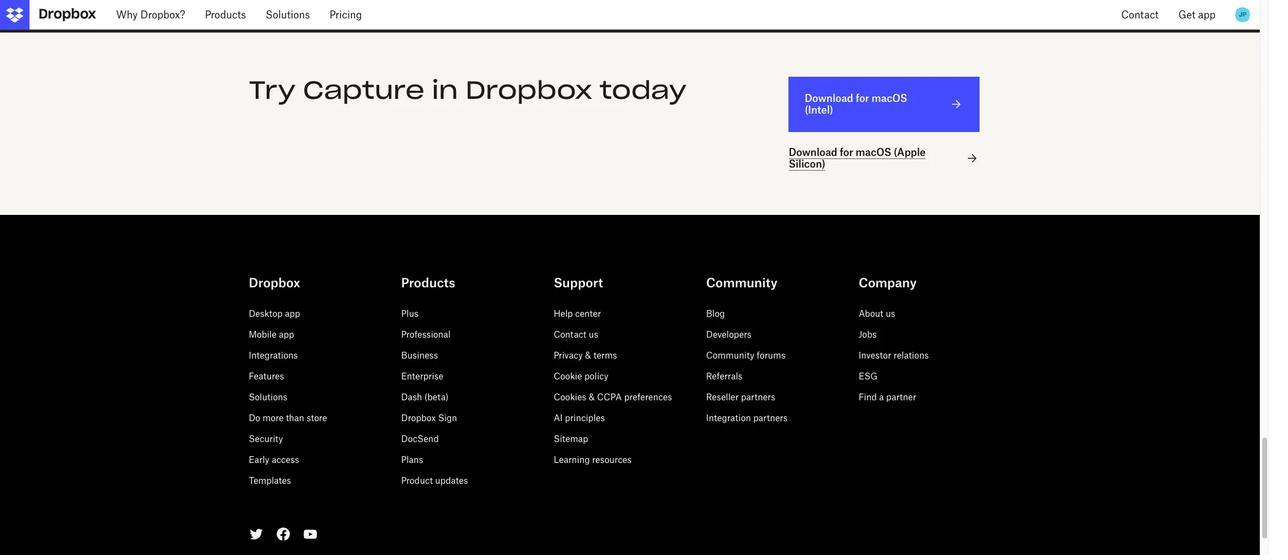 Task type: vqa. For each thing, say whether or not it's contained in the screenshot.
free
no



Task type: describe. For each thing, give the bounding box(es) containing it.
investor relations link
[[859, 350, 929, 361]]

help center link
[[554, 308, 601, 319]]

product updates
[[401, 475, 468, 486]]

product updates link
[[401, 475, 468, 486]]

today
[[600, 74, 687, 106]]

jobs
[[859, 329, 877, 340]]

footer containing dropbox
[[0, 244, 1260, 556]]

download for macos (intel)
[[805, 92, 907, 116]]

sign
[[438, 413, 457, 423]]

security
[[249, 434, 283, 444]]

integration partners link
[[706, 413, 788, 423]]

reseller partners
[[706, 392, 775, 402]]

developers
[[706, 329, 752, 340]]

plus link
[[401, 308, 419, 319]]

store
[[307, 413, 327, 423]]

templates link
[[249, 475, 291, 486]]

community forums link
[[706, 350, 786, 361]]

jp
[[1239, 10, 1247, 18]]

referrals
[[706, 371, 743, 381]]

integrations
[[249, 350, 298, 361]]

more
[[263, 413, 284, 423]]

& for cookies
[[589, 392, 595, 402]]

blog link
[[706, 308, 725, 319]]

dropbox for dropbox sign
[[401, 413, 436, 423]]

blog
[[706, 308, 725, 319]]

(apple
[[894, 146, 926, 159]]

than
[[286, 413, 304, 423]]

why dropbox?
[[116, 9, 185, 21]]

a
[[879, 392, 884, 402]]

referrals link
[[706, 371, 743, 381]]

about us
[[859, 308, 895, 319]]

dropbox sign
[[401, 413, 457, 423]]

terms
[[594, 350, 617, 361]]

resources
[[592, 455, 632, 465]]

privacy & terms
[[554, 350, 617, 361]]

mobile app link
[[249, 329, 294, 340]]

pricing
[[330, 9, 362, 21]]

dash (beta) link
[[401, 392, 449, 402]]

integration partners
[[706, 413, 788, 423]]

app for desktop app
[[285, 308, 300, 319]]

principles
[[565, 413, 605, 423]]

about us link
[[859, 308, 895, 319]]

why dropbox? button
[[106, 0, 195, 30]]

dropbox for dropbox
[[249, 275, 300, 290]]

contact for contact
[[1121, 9, 1159, 21]]

why
[[116, 9, 138, 21]]

for for (apple
[[840, 146, 853, 159]]

company
[[859, 275, 917, 290]]

partners for integration partners
[[753, 413, 788, 423]]

download for macos (apple silicon) link
[[789, 146, 979, 171]]

developers link
[[706, 329, 752, 340]]

help
[[554, 308, 573, 319]]

partner
[[886, 392, 916, 402]]

privacy
[[554, 350, 583, 361]]

product
[[401, 475, 433, 486]]

security link
[[249, 434, 283, 444]]

cookies & ccpa preferences link
[[554, 392, 672, 402]]

templates
[[249, 475, 291, 486]]

sitemap
[[554, 434, 588, 444]]

ccpa
[[597, 392, 622, 402]]

reseller
[[706, 392, 739, 402]]

community for community
[[706, 275, 777, 290]]

esg link
[[859, 371, 878, 381]]

sitemap link
[[554, 434, 588, 444]]

community for community forums
[[706, 350, 754, 361]]

community forums
[[706, 350, 786, 361]]

try capture in dropbox today
[[249, 74, 687, 106]]

download for download for macos (intel)
[[805, 92, 853, 104]]

early access
[[249, 455, 299, 465]]

cookies
[[554, 392, 586, 402]]

integration
[[706, 413, 751, 423]]

macos for download for macos (intel)
[[872, 92, 907, 104]]

us for about us
[[886, 308, 895, 319]]

business
[[401, 350, 438, 361]]

download for macos (apple silicon)
[[789, 146, 926, 171]]

docsend link
[[401, 434, 439, 444]]

dropbox?
[[140, 9, 185, 21]]

get app button
[[1169, 0, 1226, 30]]



Task type: locate. For each thing, give the bounding box(es) containing it.
solutions down features link at bottom
[[249, 392, 287, 402]]

0 horizontal spatial us
[[589, 329, 598, 340]]

desktop app
[[249, 308, 300, 319]]

1 vertical spatial community
[[706, 350, 754, 361]]

macos inside download for macos (intel)
[[872, 92, 907, 104]]

& left ccpa
[[589, 392, 595, 402]]

dropbox sign link
[[401, 413, 457, 423]]

app for get app
[[1198, 9, 1216, 21]]

contact for contact us
[[554, 329, 586, 340]]

download for macos (intel) link
[[789, 77, 979, 132]]

us down center
[[589, 329, 598, 340]]

partners
[[741, 392, 775, 402], [753, 413, 788, 423]]

mobile
[[249, 329, 277, 340]]

desktop app link
[[249, 308, 300, 319]]

app inside dropdown button
[[1198, 9, 1216, 21]]

products inside "popup button"
[[205, 9, 246, 21]]

solutions inside dropdown button
[[266, 9, 310, 21]]

1 vertical spatial for
[[840, 146, 853, 159]]

features link
[[249, 371, 284, 381]]

0 vertical spatial products
[[205, 9, 246, 21]]

pricing link
[[320, 0, 372, 30]]

1 vertical spatial solutions
[[249, 392, 287, 402]]

solutions left pricing
[[266, 9, 310, 21]]

1 vertical spatial partners
[[753, 413, 788, 423]]

silicon)
[[789, 158, 825, 171]]

partners down reseller partners
[[753, 413, 788, 423]]

jp button
[[1233, 5, 1253, 25]]

app
[[1198, 9, 1216, 21], [285, 308, 300, 319], [279, 329, 294, 340]]

1 vertical spatial &
[[589, 392, 595, 402]]

macos
[[872, 92, 907, 104], [856, 146, 891, 159]]

1 vertical spatial dropbox
[[249, 275, 300, 290]]

about
[[859, 308, 884, 319]]

0 vertical spatial download
[[805, 92, 853, 104]]

preferences
[[624, 392, 672, 402]]

get
[[1178, 9, 1196, 21]]

0 horizontal spatial for
[[840, 146, 853, 159]]

0 vertical spatial app
[[1198, 9, 1216, 21]]

try
[[249, 74, 296, 106]]

contact button
[[1112, 0, 1169, 30]]

1 vertical spatial contact
[[554, 329, 586, 340]]

find a partner
[[859, 392, 916, 402]]

reseller partners link
[[706, 392, 775, 402]]

0 horizontal spatial contact
[[554, 329, 586, 340]]

docsend
[[401, 434, 439, 444]]

solutions link
[[249, 392, 287, 402]]

find
[[859, 392, 877, 402]]

features
[[249, 371, 284, 381]]

jobs link
[[859, 329, 877, 340]]

download inside download for macos (intel)
[[805, 92, 853, 104]]

for inside download for macos (intel)
[[856, 92, 869, 104]]

download inside download for macos (apple silicon)
[[789, 146, 837, 159]]

mobile app
[[249, 329, 294, 340]]

1 horizontal spatial contact
[[1121, 9, 1159, 21]]

support
[[554, 275, 603, 290]]

1 horizontal spatial dropbox
[[401, 413, 436, 423]]

0 horizontal spatial dropbox
[[249, 275, 300, 290]]

(intel)
[[805, 104, 833, 116]]

us for contact us
[[589, 329, 598, 340]]

products button
[[195, 0, 256, 30]]

solutions button
[[256, 0, 320, 30]]

professional
[[401, 329, 451, 340]]

professional link
[[401, 329, 451, 340]]

cookies & ccpa preferences
[[554, 392, 672, 402]]

find a partner link
[[859, 392, 916, 402]]

macos for download for macos (apple silicon)
[[856, 146, 891, 159]]

1 vertical spatial products
[[401, 275, 455, 290]]

footer
[[0, 244, 1260, 556]]

0 vertical spatial &
[[585, 350, 591, 361]]

download for download for macos (apple silicon)
[[789, 146, 837, 159]]

app right get
[[1198, 9, 1216, 21]]

center
[[575, 308, 601, 319]]

privacy & terms link
[[554, 350, 617, 361]]

dash (beta)
[[401, 392, 449, 402]]

1 vertical spatial macos
[[856, 146, 891, 159]]

0 vertical spatial contact
[[1121, 9, 1159, 21]]

early access link
[[249, 455, 299, 465]]

0 vertical spatial us
[[886, 308, 895, 319]]

1 vertical spatial download
[[789, 146, 837, 159]]

1 community from the top
[[706, 275, 777, 290]]

& left terms on the left bottom of page
[[585, 350, 591, 361]]

partners up integration partners
[[741, 392, 775, 402]]

contact inside popup button
[[1121, 9, 1159, 21]]

enterprise link
[[401, 371, 443, 381]]

desktop
[[249, 308, 283, 319]]

learning
[[554, 455, 590, 465]]

learning resources
[[554, 455, 632, 465]]

do
[[249, 413, 260, 423]]

2 community from the top
[[706, 350, 754, 361]]

community up blog
[[706, 275, 777, 290]]

us
[[886, 308, 895, 319], [589, 329, 598, 340]]

2 vertical spatial app
[[279, 329, 294, 340]]

early
[[249, 455, 269, 465]]

contact left get
[[1121, 9, 1159, 21]]

business link
[[401, 350, 438, 361]]

0 horizontal spatial products
[[205, 9, 246, 21]]

do more than store
[[249, 413, 327, 423]]

0 vertical spatial solutions
[[266, 9, 310, 21]]

community down developers
[[706, 350, 754, 361]]

contact inside footer
[[554, 329, 586, 340]]

macos up (apple
[[872, 92, 907, 104]]

0 vertical spatial for
[[856, 92, 869, 104]]

2 vertical spatial dropbox
[[401, 413, 436, 423]]

1 horizontal spatial us
[[886, 308, 895, 319]]

for right (intel)
[[856, 92, 869, 104]]

contact us
[[554, 329, 598, 340]]

&
[[585, 350, 591, 361], [589, 392, 595, 402]]

1 horizontal spatial for
[[856, 92, 869, 104]]

updates
[[435, 475, 468, 486]]

get app
[[1178, 9, 1216, 21]]

macos inside download for macos (apple silicon)
[[856, 146, 891, 159]]

0 vertical spatial dropbox
[[466, 74, 592, 106]]

macos left (apple
[[856, 146, 891, 159]]

capture
[[303, 74, 425, 106]]

in
[[432, 74, 458, 106]]

learning resources link
[[554, 455, 632, 465]]

plans
[[401, 455, 423, 465]]

investor relations
[[859, 350, 929, 361]]

2 horizontal spatial dropbox
[[466, 74, 592, 106]]

ai
[[554, 413, 563, 423]]

us right about
[[886, 308, 895, 319]]

& for privacy
[[585, 350, 591, 361]]

products
[[205, 9, 246, 21], [401, 275, 455, 290]]

0 vertical spatial community
[[706, 275, 777, 290]]

investor
[[859, 350, 891, 361]]

solutions inside footer
[[249, 392, 287, 402]]

0 vertical spatial macos
[[872, 92, 907, 104]]

cookie policy link
[[554, 371, 609, 381]]

app right desktop
[[285, 308, 300, 319]]

esg
[[859, 371, 878, 381]]

app right mobile
[[279, 329, 294, 340]]

1 horizontal spatial products
[[401, 275, 455, 290]]

forums
[[757, 350, 786, 361]]

partners for reseller partners
[[741, 392, 775, 402]]

contact up privacy
[[554, 329, 586, 340]]

relations
[[894, 350, 929, 361]]

ai principles
[[554, 413, 605, 423]]

cookie policy
[[554, 371, 609, 381]]

for inside download for macos (apple silicon)
[[840, 146, 853, 159]]

do more than store link
[[249, 413, 327, 423]]

for for (intel)
[[856, 92, 869, 104]]

access
[[272, 455, 299, 465]]

1 vertical spatial us
[[589, 329, 598, 340]]

app for mobile app
[[279, 329, 294, 340]]

for right silicon)
[[840, 146, 853, 159]]

1 vertical spatial app
[[285, 308, 300, 319]]

0 vertical spatial partners
[[741, 392, 775, 402]]

solutions
[[266, 9, 310, 21], [249, 392, 287, 402]]

integrations link
[[249, 350, 298, 361]]



